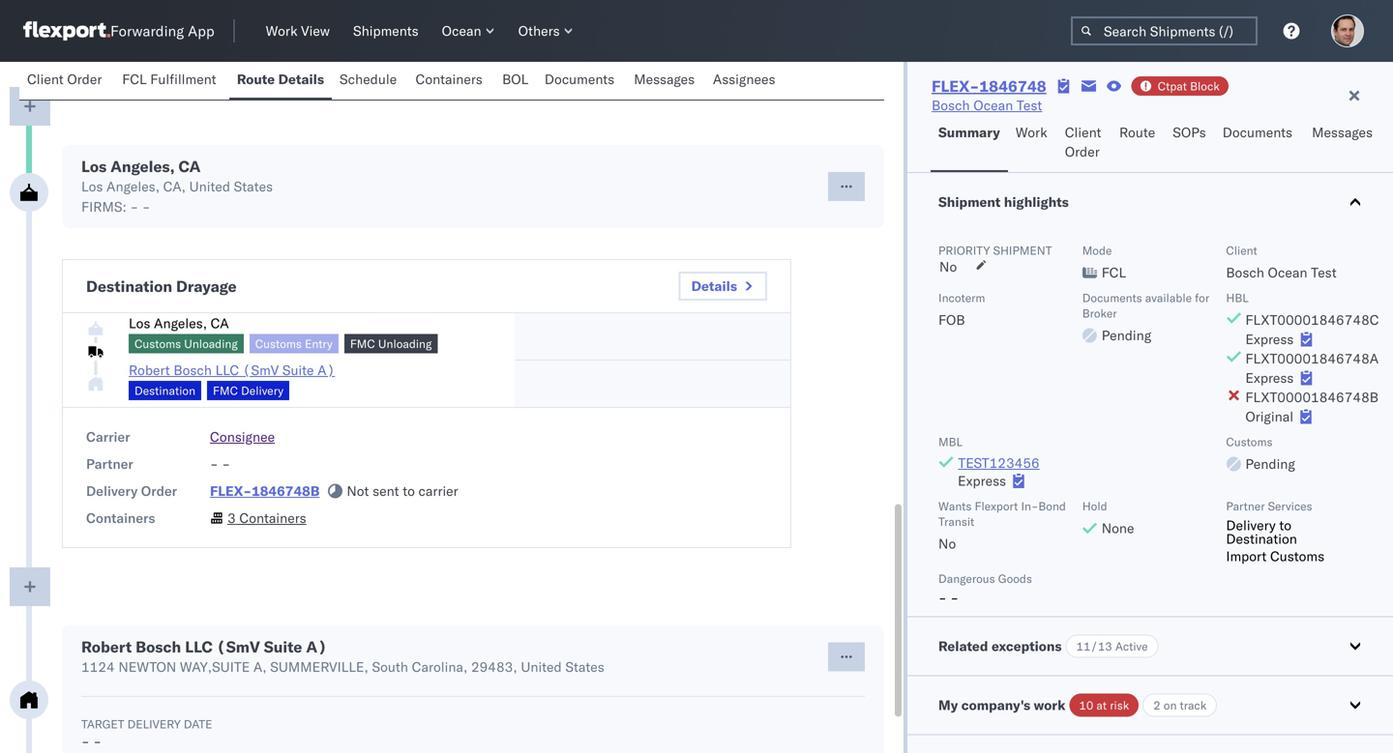 Task type: describe. For each thing, give the bounding box(es) containing it.
customs for customs unloading
[[135, 337, 181, 351]]

states inside the los angeles, ca los angeles, ca, united states firms: - -
[[234, 178, 273, 195]]

ca for los angeles, ca los angeles, ca, united states firms: - -
[[179, 157, 201, 176]]

ctpat
[[1158, 79, 1188, 93]]

1 vertical spatial documents button
[[1215, 115, 1305, 172]]

1 vertical spatial messages button
[[1305, 115, 1384, 172]]

robert for robert bosch llc (smv suite a)
[[129, 362, 170, 379]]

states inside "robert bosch llc (smv suite a) 1124 newton way,suite a, summerville, south carolina, 29483, united states"
[[566, 659, 605, 676]]

mode
[[1083, 243, 1112, 258]]

customs unloading
[[135, 337, 238, 351]]

documents available for broker
[[1083, 291, 1210, 321]]

route for route
[[1120, 124, 1156, 141]]

delivery down robert bosch llc (smv suite a)
[[241, 384, 284, 398]]

robert bosch llc (smv suite a) 1124 newton way,suite a, summerville, south carolina, 29483, united states
[[81, 638, 605, 676]]

bosch ocean test
[[932, 97, 1043, 114]]

shipment
[[994, 243, 1052, 258]]

los for los angeles, ca
[[129, 315, 150, 332]]

2 vertical spatial express
[[958, 473, 1007, 490]]

route button
[[1112, 115, 1166, 172]]

company's
[[962, 697, 1031, 714]]

summary
[[939, 124, 1001, 141]]

summerville,
[[270, 659, 369, 676]]

others button
[[511, 18, 581, 44]]

11/13
[[1077, 640, 1113, 654]]

pending for documents available for broker
[[1102, 327, 1152, 344]]

details button
[[679, 272, 768, 301]]

target delivery date - -
[[81, 718, 212, 751]]

- -
[[210, 456, 230, 473]]

2
[[1154, 699, 1161, 713]]

1 vertical spatial angeles,
[[107, 178, 160, 195]]

fmc unloading
[[350, 337, 432, 351]]

flex-1846748b
[[210, 483, 320, 500]]

order for the client order button to the top
[[67, 71, 102, 88]]

fmc delivery
[[213, 384, 284, 398]]

wants flexport in-bond transit no
[[939, 499, 1067, 553]]

summary button
[[931, 115, 1008, 172]]

flex-1846748 link
[[932, 76, 1047, 96]]

shipment highlights
[[939, 194, 1069, 211]]

assignees
[[713, 71, 776, 88]]

delivery order
[[86, 483, 177, 500]]

1 horizontal spatial containers
[[239, 510, 307, 527]]

in-
[[1022, 499, 1039, 514]]

1846748
[[980, 76, 1047, 96]]

2 vertical spatial order
[[141, 483, 177, 500]]

destination for destination drayage
[[86, 277, 172, 296]]

bosch up summary
[[932, 97, 970, 114]]

a) for robert bosch llc (smv suite a) 1124 newton way,suite a, summerville, south carolina, 29483, united states
[[306, 638, 327, 657]]

0 vertical spatial messages button
[[626, 62, 705, 100]]

suite for robert bosch llc (smv suite a)
[[282, 362, 314, 379]]

customs for customs entry
[[255, 337, 302, 351]]

client bosch ocean test incoterm fob
[[939, 243, 1337, 329]]

(smv for robert bosch llc (smv suite a)
[[243, 362, 279, 379]]

ctpat block
[[1158, 79, 1220, 93]]

my
[[939, 697, 958, 714]]

work view
[[266, 22, 330, 39]]

shipment highlights button
[[908, 173, 1394, 231]]

Search Shipments (/) text field
[[1071, 16, 1258, 45]]

bosch for robert bosch llc (smv suite a) 1124 newton way,suite a, summerville, south carolina, 29483, united states
[[136, 638, 181, 657]]

fcl for fcl
[[1102, 264, 1127, 281]]

suite for robert bosch llc (smv suite a) 1124 newton way,suite a, summerville, south carolina, 29483, united states
[[264, 638, 302, 657]]

customs inside partner services delivery to destination import customs dangerous goods - -
[[1271, 548, 1325, 565]]

related
[[939, 638, 989, 655]]

containers inside containers button
[[416, 71, 483, 88]]

services
[[1269, 499, 1313, 514]]

dangerous
[[939, 572, 996, 587]]

exceptions
[[992, 638, 1062, 655]]

hold
[[1083, 499, 1108, 514]]

los for los angeles, ca los angeles, ca, united states firms: - -
[[81, 157, 107, 176]]

ca for los angeles, ca
[[211, 315, 229, 332]]

0 horizontal spatial containers
[[86, 510, 155, 527]]

flxt00001846748b
[[1246, 389, 1379, 406]]

0 vertical spatial documents button
[[537, 62, 626, 100]]

client for the client order button to the top
[[27, 71, 64, 88]]

bosch ocean test link
[[932, 96, 1043, 115]]

1 vertical spatial client order button
[[1058, 115, 1112, 172]]

robert bosch llc (smv suite a) link
[[129, 362, 335, 379]]

work
[[1034, 697, 1066, 714]]

related exceptions
[[939, 638, 1062, 655]]

delivery down carrier
[[86, 483, 138, 500]]

highlights
[[1004, 194, 1069, 211]]

firms:
[[81, 198, 127, 215]]

not sent to carrier
[[347, 483, 458, 500]]

ocean inside button
[[442, 22, 482, 39]]

shipments link
[[346, 18, 427, 44]]

0 vertical spatial no
[[940, 258, 957, 275]]

priority
[[939, 243, 991, 258]]

flxt00001846748a
[[1246, 350, 1379, 367]]

a,
[[253, 659, 267, 676]]

1 vertical spatial los
[[81, 178, 103, 195]]

los angeles, ca los angeles, ca, united states firms: - -
[[81, 157, 273, 215]]

incoterm
[[939, 291, 986, 305]]

ca,
[[163, 178, 186, 195]]

on
[[1164, 699, 1177, 713]]

customs entry
[[255, 337, 333, 351]]

fcl fulfillment
[[122, 71, 216, 88]]

import
[[1227, 548, 1267, 565]]

order for the client order button to the bottom
[[1065, 143, 1100, 160]]

transit
[[939, 515, 975, 529]]

0 horizontal spatial details
[[278, 71, 324, 88]]

3 containers
[[227, 510, 307, 527]]

flexport. image
[[23, 21, 110, 41]]

10 at risk
[[1080, 699, 1130, 713]]

a) for robert bosch llc (smv suite a)
[[318, 362, 335, 379]]

angeles, for los angeles, ca
[[154, 315, 207, 332]]

0 horizontal spatial to
[[403, 483, 415, 500]]

robert bosch llc (smv suite a)
[[129, 362, 335, 379]]

ocean inside client bosch ocean test incoterm fob
[[1268, 264, 1308, 281]]

date
[[184, 718, 212, 732]]

hbl
[[1227, 291, 1249, 305]]

flxt00001846748c
[[1246, 312, 1380, 329]]

drayage
[[176, 277, 237, 296]]

0 horizontal spatial client order
[[27, 71, 102, 88]]

risk
[[1110, 699, 1130, 713]]

shipments
[[353, 22, 419, 39]]

flex-1846748b button
[[210, 483, 320, 500]]

documents for top documents button
[[545, 71, 615, 88]]

route details
[[237, 71, 324, 88]]

mbl
[[939, 435, 963, 450]]

active
[[1116, 640, 1148, 654]]

view
[[301, 22, 330, 39]]

client for the client order button to the bottom
[[1065, 124, 1102, 141]]

test123456
[[959, 455, 1040, 472]]

bol button
[[495, 62, 537, 100]]



Task type: vqa. For each thing, say whether or not it's contained in the screenshot.
CLIENT ORDER
yes



Task type: locate. For each thing, give the bounding box(es) containing it.
1 horizontal spatial client order button
[[1058, 115, 1112, 172]]

0 vertical spatial suite
[[282, 362, 314, 379]]

1 horizontal spatial test
[[1312, 264, 1337, 281]]

2 vertical spatial los
[[129, 315, 150, 332]]

express up flxt00001846748a
[[1246, 331, 1294, 348]]

2 on track
[[1154, 699, 1207, 713]]

client order
[[27, 71, 102, 88], [1065, 124, 1102, 160]]

1 horizontal spatial ocean
[[974, 97, 1014, 114]]

fmc for fmc delivery
[[213, 384, 238, 398]]

0 vertical spatial messages
[[634, 71, 695, 88]]

containers down ocean button
[[416, 71, 483, 88]]

1 horizontal spatial route
[[1120, 124, 1156, 141]]

none
[[1102, 520, 1135, 537]]

messages for messages button to the bottom
[[1312, 124, 1373, 141]]

1 vertical spatial details
[[692, 278, 738, 295]]

sops button
[[1166, 115, 1215, 172]]

states right 29483,
[[566, 659, 605, 676]]

customs
[[135, 337, 181, 351], [255, 337, 302, 351], [1227, 435, 1273, 450], [1271, 548, 1325, 565]]

0 horizontal spatial client order button
[[19, 62, 114, 100]]

route details button
[[229, 62, 332, 100]]

partner services delivery to destination import customs dangerous goods - -
[[939, 499, 1325, 607]]

flex- up 3
[[210, 483, 252, 500]]

llc for robert bosch llc (smv suite a)
[[215, 362, 239, 379]]

destination
[[86, 277, 172, 296], [135, 384, 196, 398], [1227, 531, 1298, 548]]

llc inside "robert bosch llc (smv suite a) 1124 newton way,suite a, summerville, south carolina, 29483, united states"
[[185, 638, 213, 657]]

(smv for robert bosch llc (smv suite a) 1124 newton way,suite a, summerville, south carolina, 29483, united states
[[217, 638, 260, 657]]

express for flxt00001846748a
[[1246, 370, 1294, 387]]

suite inside "robert bosch llc (smv suite a) 1124 newton way,suite a, summerville, south carolina, 29483, united states"
[[264, 638, 302, 657]]

0 horizontal spatial ca
[[179, 157, 201, 176]]

bosch
[[932, 97, 970, 114], [1227, 264, 1265, 281], [174, 362, 212, 379], [136, 638, 181, 657]]

flex-
[[932, 76, 980, 96], [210, 483, 252, 500]]

1 vertical spatial work
[[1016, 124, 1048, 141]]

states
[[234, 178, 273, 195], [566, 659, 605, 676]]

messages for messages button to the top
[[634, 71, 695, 88]]

way,suite
[[180, 659, 250, 676]]

carolina,
[[412, 659, 468, 676]]

robert up 1124
[[81, 638, 132, 657]]

containers down delivery order
[[86, 510, 155, 527]]

priority shipment
[[939, 243, 1052, 258]]

angeles,
[[110, 157, 175, 176], [107, 178, 160, 195], [154, 315, 207, 332]]

0 vertical spatial route
[[237, 71, 275, 88]]

0 horizontal spatial fmc
[[213, 384, 238, 398]]

angeles, up ca,
[[110, 157, 175, 176]]

11/13 active
[[1077, 640, 1148, 654]]

0 horizontal spatial documents
[[545, 71, 615, 88]]

schedule button
[[332, 62, 408, 100]]

a) inside "robert bosch llc (smv suite a) 1124 newton way,suite a, summerville, south carolina, 29483, united states"
[[306, 638, 327, 657]]

customs left entry on the top left of the page
[[255, 337, 302, 351]]

test up "flxt00001846748c"
[[1312, 264, 1337, 281]]

robert for robert bosch llc (smv suite a) 1124 newton way,suite a, summerville, south carolina, 29483, united states
[[81, 638, 132, 657]]

delivery left date
[[127, 718, 181, 732]]

1 horizontal spatial to
[[1280, 517, 1292, 534]]

goods
[[999, 572, 1033, 587]]

customs down original
[[1227, 435, 1273, 450]]

united inside "robert bosch llc (smv suite a) 1124 newton way,suite a, summerville, south carolina, 29483, united states"
[[521, 659, 562, 676]]

1 vertical spatial fmc
[[213, 384, 238, 398]]

destination inside partner services delivery to destination import customs dangerous goods - -
[[1227, 531, 1298, 548]]

work inside work button
[[1016, 124, 1048, 141]]

documents for the bottom documents button
[[1223, 124, 1293, 141]]

-
[[130, 198, 139, 215], [142, 198, 151, 215], [210, 456, 218, 473], [222, 456, 230, 473], [939, 590, 947, 607], [951, 590, 959, 607], [81, 734, 90, 751], [93, 734, 102, 751]]

pending for customs
[[1246, 456, 1296, 473]]

fmc right entry on the top left of the page
[[350, 337, 375, 351]]

0 vertical spatial details
[[278, 71, 324, 88]]

3
[[227, 510, 236, 527]]

carrier
[[419, 483, 458, 500]]

flex- for 1846748b
[[210, 483, 252, 500]]

bosch inside "robert bosch llc (smv suite a) 1124 newton way,suite a, summerville, south carolina, 29483, united states"
[[136, 638, 181, 657]]

consignee link
[[210, 429, 275, 446]]

unloading up robert bosch llc (smv suite a) link
[[184, 337, 238, 351]]

united right 29483,
[[521, 659, 562, 676]]

destination for destination
[[135, 384, 196, 398]]

no inside wants flexport in-bond transit no
[[939, 536, 956, 553]]

0 horizontal spatial llc
[[185, 638, 213, 657]]

1 horizontal spatial fmc
[[350, 337, 375, 351]]

partner down carrier
[[86, 456, 133, 473]]

customs down 'services'
[[1271, 548, 1325, 565]]

1 vertical spatial ca
[[211, 315, 229, 332]]

to down 'services'
[[1280, 517, 1292, 534]]

1 horizontal spatial documents button
[[1215, 115, 1305, 172]]

schedule
[[340, 71, 397, 88]]

documents button down others button
[[537, 62, 626, 100]]

documents inside documents available for broker
[[1083, 291, 1143, 305]]

llc for robert bosch llc (smv suite a) 1124 newton way,suite a, summerville, south carolina, 29483, united states
[[185, 638, 213, 657]]

1 vertical spatial client
[[1065, 124, 1102, 141]]

2 vertical spatial client
[[1227, 243, 1258, 258]]

original
[[1246, 408, 1294, 425]]

0 vertical spatial client
[[27, 71, 64, 88]]

containers button
[[408, 62, 495, 100]]

0 vertical spatial flex-
[[932, 76, 980, 96]]

to inside partner services delivery to destination import customs dangerous goods - -
[[1280, 517, 1292, 534]]

robert inside "robert bosch llc (smv suite a) 1124 newton way,suite a, summerville, south carolina, 29483, united states"
[[81, 638, 132, 657]]

0 vertical spatial client order button
[[19, 62, 114, 100]]

1846748b
[[252, 483, 320, 500]]

client order button up highlights at the top right
[[1058, 115, 1112, 172]]

ocean up containers button
[[442, 22, 482, 39]]

delivery up import
[[1227, 517, 1276, 534]]

0 vertical spatial states
[[234, 178, 273, 195]]

1 horizontal spatial messages button
[[1305, 115, 1384, 172]]

delivery inside partner services delivery to destination import customs dangerous goods - -
[[1227, 517, 1276, 534]]

destination down customs unloading
[[135, 384, 196, 398]]

1 horizontal spatial details
[[692, 278, 738, 295]]

flex-1846748
[[932, 76, 1047, 96]]

broker
[[1083, 306, 1117, 321]]

client
[[27, 71, 64, 88], [1065, 124, 1102, 141], [1227, 243, 1258, 258]]

1 vertical spatial ocean
[[974, 97, 1014, 114]]

0 vertical spatial (smv
[[243, 362, 279, 379]]

bosch down customs unloading
[[174, 362, 212, 379]]

work down 1846748
[[1016, 124, 1048, 141]]

angeles, up customs unloading
[[154, 315, 207, 332]]

united inside the los angeles, ca los angeles, ca, united states firms: - -
[[189, 178, 230, 195]]

fmc
[[350, 337, 375, 351], [213, 384, 238, 398]]

no down transit
[[939, 536, 956, 553]]

0 horizontal spatial ocean
[[442, 22, 482, 39]]

partner inside partner services delivery to destination import customs dangerous goods - -
[[1227, 499, 1265, 514]]

unloading for fmc unloading
[[378, 337, 432, 351]]

customs down the los angeles, ca
[[135, 337, 181, 351]]

2 horizontal spatial order
[[1065, 143, 1100, 160]]

delivery inside target delivery date - -
[[127, 718, 181, 732]]

2 horizontal spatial ocean
[[1268, 264, 1308, 281]]

documents right the sops
[[1223, 124, 1293, 141]]

work for work view
[[266, 22, 298, 39]]

work for work
[[1016, 124, 1048, 141]]

1 vertical spatial messages
[[1312, 124, 1373, 141]]

flexport
[[975, 499, 1019, 514]]

2 unloading from the left
[[378, 337, 432, 351]]

1 vertical spatial route
[[1120, 124, 1156, 141]]

llc up way,suite
[[185, 638, 213, 657]]

angeles, up firms:
[[107, 178, 160, 195]]

client order down "flexport." image
[[27, 71, 102, 88]]

ocean up "flxt00001846748c"
[[1268, 264, 1308, 281]]

fmc down robert bosch llc (smv suite a) link
[[213, 384, 238, 398]]

containers
[[416, 71, 483, 88], [86, 510, 155, 527], [239, 510, 307, 527]]

wants
[[939, 499, 972, 514]]

bosch inside client bosch ocean test incoterm fob
[[1227, 264, 1265, 281]]

angeles, for los angeles, ca los angeles, ca, united states firms: - -
[[110, 157, 175, 176]]

no
[[940, 258, 957, 275], [939, 536, 956, 553]]

route
[[237, 71, 275, 88], [1120, 124, 1156, 141]]

flex- for 1846748
[[932, 76, 980, 96]]

app
[[188, 22, 215, 40]]

0 horizontal spatial fcl
[[122, 71, 147, 88]]

0 horizontal spatial messages
[[634, 71, 695, 88]]

forwarding app
[[110, 22, 215, 40]]

0 vertical spatial partner
[[86, 456, 133, 473]]

partner for partner
[[86, 456, 133, 473]]

united right ca,
[[189, 178, 230, 195]]

ca up ca,
[[179, 157, 201, 176]]

fcl left fulfillment
[[122, 71, 147, 88]]

1 vertical spatial states
[[566, 659, 605, 676]]

a) up summerville,
[[306, 638, 327, 657]]

0 vertical spatial fcl
[[122, 71, 147, 88]]

0 vertical spatial angeles,
[[110, 157, 175, 176]]

newton
[[118, 659, 176, 676]]

assignees button
[[705, 62, 787, 100]]

client right work button
[[1065, 124, 1102, 141]]

1 vertical spatial client order
[[1065, 124, 1102, 160]]

0 vertical spatial a)
[[318, 362, 335, 379]]

1 vertical spatial (smv
[[217, 638, 260, 657]]

test
[[1017, 97, 1043, 114], [1312, 264, 1337, 281]]

bosch for robert bosch llc (smv suite a)
[[174, 362, 212, 379]]

unloading
[[184, 337, 238, 351], [378, 337, 432, 351]]

1 horizontal spatial documents
[[1083, 291, 1143, 305]]

0 vertical spatial client order
[[27, 71, 102, 88]]

express down test123456 button
[[958, 473, 1007, 490]]

bosch up 'newton'
[[136, 638, 181, 657]]

test123456 button
[[958, 455, 1040, 472]]

suite down customs entry
[[282, 362, 314, 379]]

robert down customs unloading
[[129, 362, 170, 379]]

los
[[81, 157, 107, 176], [81, 178, 103, 195], [129, 315, 150, 332]]

to
[[403, 483, 415, 500], [1280, 517, 1292, 534]]

route for route details
[[237, 71, 275, 88]]

0 horizontal spatial work
[[266, 22, 298, 39]]

bosch for client bosch ocean test incoterm fob
[[1227, 264, 1265, 281]]

client order button
[[19, 62, 114, 100], [1058, 115, 1112, 172]]

1 vertical spatial united
[[521, 659, 562, 676]]

2 vertical spatial ocean
[[1268, 264, 1308, 281]]

ocean down flex-1846748
[[974, 97, 1014, 114]]

(smv up fmc delivery in the bottom of the page
[[243, 362, 279, 379]]

1 vertical spatial destination
[[135, 384, 196, 398]]

2 horizontal spatial documents
[[1223, 124, 1293, 141]]

llc up fmc delivery in the bottom of the page
[[215, 362, 239, 379]]

0 vertical spatial ca
[[179, 157, 201, 176]]

route left the sops
[[1120, 124, 1156, 141]]

documents
[[545, 71, 615, 88], [1223, 124, 1293, 141], [1083, 291, 1143, 305]]

llc
[[215, 362, 239, 379], [185, 638, 213, 657]]

client inside client bosch ocean test incoterm fob
[[1227, 243, 1258, 258]]

documents button
[[537, 62, 626, 100], [1215, 115, 1305, 172]]

ca
[[179, 157, 201, 176], [211, 315, 229, 332]]

1 horizontal spatial work
[[1016, 124, 1048, 141]]

0 vertical spatial to
[[403, 483, 415, 500]]

0 vertical spatial robert
[[129, 362, 170, 379]]

suite up a,
[[264, 638, 302, 657]]

1 horizontal spatial client order
[[1065, 124, 1102, 160]]

0 horizontal spatial client
[[27, 71, 64, 88]]

documents up the broker
[[1083, 291, 1143, 305]]

1 horizontal spatial partner
[[1227, 499, 1265, 514]]

0 vertical spatial documents
[[545, 71, 615, 88]]

test down 1846748
[[1017, 97, 1043, 114]]

1 vertical spatial pending
[[1246, 456, 1296, 473]]

1 horizontal spatial order
[[141, 483, 177, 500]]

client down "flexport." image
[[27, 71, 64, 88]]

express up original
[[1246, 370, 1294, 387]]

0 horizontal spatial unloading
[[184, 337, 238, 351]]

partner for partner services delivery to destination import customs dangerous goods - -
[[1227, 499, 1265, 514]]

containers down flex-1846748b
[[239, 510, 307, 527]]

1 horizontal spatial fcl
[[1102, 264, 1127, 281]]

destination up the los angeles, ca
[[86, 277, 172, 296]]

0 vertical spatial los
[[81, 157, 107, 176]]

track
[[1180, 699, 1207, 713]]

2 horizontal spatial containers
[[416, 71, 483, 88]]

fcl for fcl fulfillment
[[122, 71, 147, 88]]

1 vertical spatial suite
[[264, 638, 302, 657]]

(smv up a,
[[217, 638, 260, 657]]

a) down entry on the top left of the page
[[318, 362, 335, 379]]

1 unloading from the left
[[184, 337, 238, 351]]

0 vertical spatial pending
[[1102, 327, 1152, 344]]

fcl inside button
[[122, 71, 147, 88]]

order inside client order
[[1065, 143, 1100, 160]]

fmc for fmc unloading
[[350, 337, 375, 351]]

to right sent
[[403, 483, 415, 500]]

pending
[[1102, 327, 1152, 344], [1246, 456, 1296, 473]]

client order right work button
[[1065, 124, 1102, 160]]

(smv inside "robert bosch llc (smv suite a) 1124 newton way,suite a, summerville, south carolina, 29483, united states"
[[217, 638, 260, 657]]

1 horizontal spatial client
[[1065, 124, 1102, 141]]

1 horizontal spatial ca
[[211, 315, 229, 332]]

0 horizontal spatial pending
[[1102, 327, 1152, 344]]

carrier
[[86, 429, 130, 446]]

1 vertical spatial partner
[[1227, 499, 1265, 514]]

details
[[278, 71, 324, 88], [692, 278, 738, 295]]

1 vertical spatial llc
[[185, 638, 213, 657]]

for
[[1195, 291, 1210, 305]]

messages
[[634, 71, 695, 88], [1312, 124, 1373, 141]]

work left view at the top of the page
[[266, 22, 298, 39]]

client order button down "flexport." image
[[19, 62, 114, 100]]

0 vertical spatial ocean
[[442, 22, 482, 39]]

work inside work view link
[[266, 22, 298, 39]]

available
[[1146, 291, 1192, 305]]

target
[[81, 718, 124, 732]]

destination up import
[[1227, 531, 1298, 548]]

1 vertical spatial robert
[[81, 638, 132, 657]]

0 vertical spatial express
[[1246, 331, 1294, 348]]

documents for documents available for broker
[[1083, 291, 1143, 305]]

ca inside the los angeles, ca los angeles, ca, united states firms: - -
[[179, 157, 201, 176]]

bol
[[502, 71, 529, 88]]

unloading for customs unloading
[[184, 337, 238, 351]]

1 horizontal spatial unloading
[[378, 337, 432, 351]]

1 vertical spatial express
[[1246, 370, 1294, 387]]

documents button right the sops
[[1215, 115, 1305, 172]]

2 vertical spatial destination
[[1227, 531, 1298, 548]]

29483,
[[471, 659, 518, 676]]

1124
[[81, 659, 115, 676]]

fcl down mode
[[1102, 264, 1127, 281]]

bosch up hbl
[[1227, 264, 1265, 281]]

(smv
[[243, 362, 279, 379], [217, 638, 260, 657]]

work view link
[[258, 18, 338, 44]]

route down work view link
[[237, 71, 275, 88]]

2 vertical spatial documents
[[1083, 291, 1143, 305]]

1 horizontal spatial pending
[[1246, 456, 1296, 473]]

client up hbl
[[1227, 243, 1258, 258]]

customs for customs
[[1227, 435, 1273, 450]]

0 vertical spatial work
[[266, 22, 298, 39]]

2 horizontal spatial client
[[1227, 243, 1258, 258]]

0 vertical spatial test
[[1017, 97, 1043, 114]]

1 horizontal spatial states
[[566, 659, 605, 676]]

ca down the drayage
[[211, 315, 229, 332]]

partner left 'services'
[[1227, 499, 1265, 514]]

work button
[[1008, 115, 1058, 172]]

sops
[[1173, 124, 1207, 141]]

test inside client bosch ocean test incoterm fob
[[1312, 264, 1337, 281]]

pending up 'services'
[[1246, 456, 1296, 473]]

1 vertical spatial documents
[[1223, 124, 1293, 141]]

0 horizontal spatial states
[[234, 178, 273, 195]]

destination drayage
[[86, 277, 237, 296]]

suite
[[282, 362, 314, 379], [264, 638, 302, 657]]

documents down others button
[[545, 71, 615, 88]]

others
[[518, 22, 560, 39]]

1 horizontal spatial messages
[[1312, 124, 1373, 141]]

unloading right entry on the top left of the page
[[378, 337, 432, 351]]

ocean button
[[434, 18, 503, 44]]

express for flxt00001846748c
[[1246, 331, 1294, 348]]

my company's work
[[939, 697, 1066, 714]]

no down priority
[[940, 258, 957, 275]]

1 vertical spatial order
[[1065, 143, 1100, 160]]

not
[[347, 483, 369, 500]]

states right ca,
[[234, 178, 273, 195]]

pending down the broker
[[1102, 327, 1152, 344]]

flex- up bosch ocean test
[[932, 76, 980, 96]]

fcl fulfillment button
[[114, 62, 229, 100]]

0 horizontal spatial route
[[237, 71, 275, 88]]

1 vertical spatial a)
[[306, 638, 327, 657]]

consignee
[[210, 429, 275, 446]]



